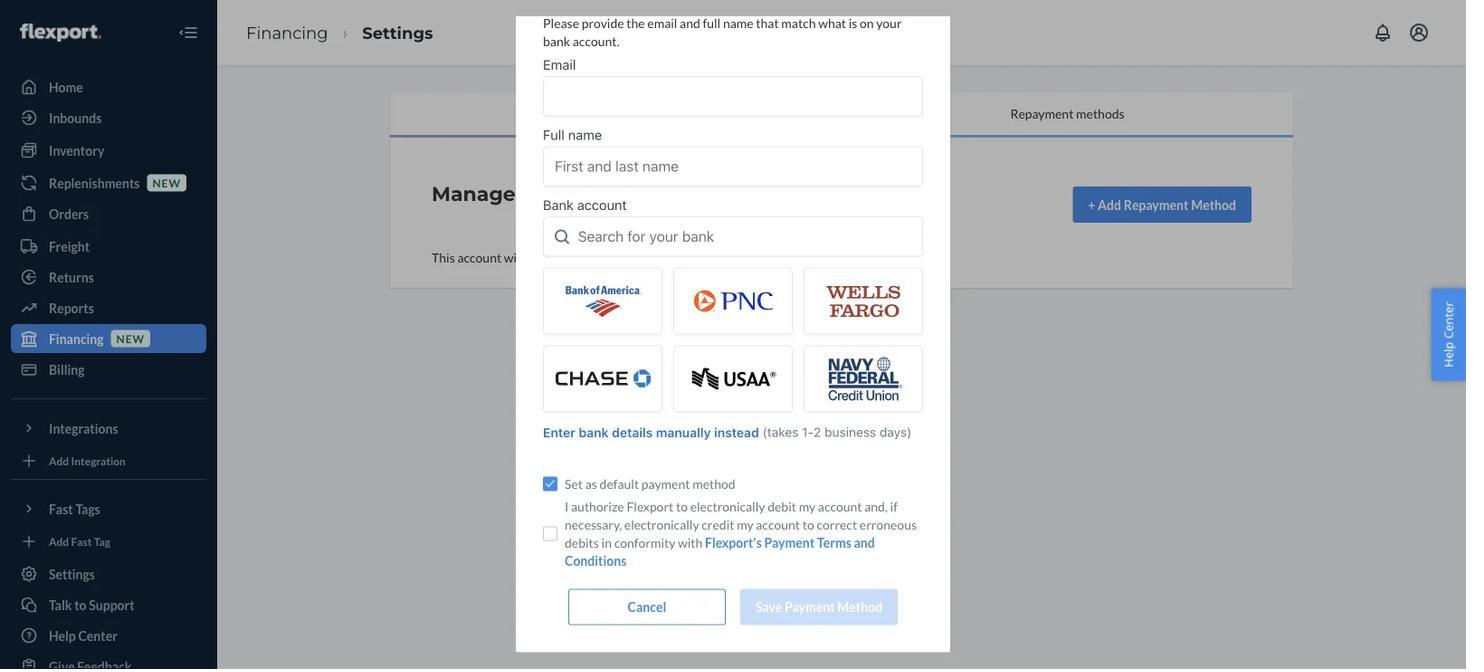 Task type: vqa. For each thing, say whether or not it's contained in the screenshot.
topmost Payment
yes



Task type: locate. For each thing, give the bounding box(es) containing it.
bank
[[543, 33, 570, 48]]

to left the correct
[[803, 517, 815, 532]]

help center
[[1441, 302, 1457, 367]]

correct
[[817, 517, 858, 532]]

method
[[693, 476, 736, 492]]

None checkbox
[[543, 477, 558, 491]]

1 horizontal spatial my
[[799, 499, 816, 514]]

payment for save
[[785, 599, 835, 615]]

my right debit
[[799, 499, 816, 514]]

payment
[[765, 535, 815, 550], [785, 599, 835, 615]]

and inside please provide the email and full name that match what is on your bank account.
[[680, 15, 701, 30]]

payment right save
[[785, 599, 835, 615]]

in
[[602, 535, 612, 550]]

0 vertical spatial my
[[799, 499, 816, 514]]

my up flexport's
[[737, 517, 754, 532]]

to down payment
[[676, 499, 688, 514]]

that
[[756, 15, 779, 30]]

credit
[[702, 517, 735, 532]]

account
[[818, 499, 862, 514], [756, 517, 800, 532]]

to
[[676, 499, 688, 514], [803, 517, 815, 532]]

0 horizontal spatial and
[[680, 15, 701, 30]]

and down erroneous
[[854, 535, 875, 550]]

1 vertical spatial account
[[756, 517, 800, 532]]

1 horizontal spatial to
[[803, 517, 815, 532]]

0 horizontal spatial to
[[676, 499, 688, 514]]

flexport
[[627, 499, 674, 514]]

account down debit
[[756, 517, 800, 532]]

1 vertical spatial my
[[737, 517, 754, 532]]

my
[[799, 499, 816, 514], [737, 517, 754, 532]]

payment down debit
[[765, 535, 815, 550]]

flexport's payment terms and conditions
[[565, 535, 875, 569]]

and
[[680, 15, 701, 30], [854, 535, 875, 550]]

i authorize flexport to electronically debit my account and, if necessary, electronically credit my account to correct erroneous debits in conformity with
[[565, 499, 917, 550]]

electronically up credit
[[691, 499, 765, 514]]

1 vertical spatial payment
[[785, 599, 835, 615]]

set
[[565, 476, 583, 492]]

0 vertical spatial payment
[[765, 535, 815, 550]]

provide
[[582, 15, 624, 30]]

payment inside button
[[785, 599, 835, 615]]

1 vertical spatial and
[[854, 535, 875, 550]]

and left full
[[680, 15, 701, 30]]

None checkbox
[[543, 526, 558, 541]]

help center button
[[1432, 288, 1467, 381]]

payment inside flexport's payment terms and conditions
[[765, 535, 815, 550]]

account up the correct
[[818, 499, 862, 514]]

1 vertical spatial electronically
[[625, 517, 699, 532]]

0 vertical spatial to
[[676, 499, 688, 514]]

necessary,
[[565, 517, 622, 532]]

electronically
[[691, 499, 765, 514], [625, 517, 699, 532]]

authorize
[[571, 499, 624, 514]]

electronically down flexport
[[625, 517, 699, 532]]

is
[[849, 15, 858, 30]]

0 vertical spatial and
[[680, 15, 701, 30]]

0 vertical spatial account
[[818, 499, 862, 514]]

i
[[565, 499, 569, 514]]

0 vertical spatial electronically
[[691, 499, 765, 514]]

1 horizontal spatial and
[[854, 535, 875, 550]]



Task type: describe. For each thing, give the bounding box(es) containing it.
debits
[[565, 535, 599, 550]]

flexport's
[[705, 535, 762, 550]]

save payment method
[[756, 599, 883, 615]]

the
[[627, 15, 645, 30]]

what
[[819, 15, 847, 30]]

full
[[703, 15, 721, 30]]

conformity
[[614, 535, 676, 550]]

center
[[1441, 302, 1457, 339]]

and inside flexport's payment terms and conditions
[[854, 535, 875, 550]]

set as default payment method
[[565, 476, 736, 492]]

on
[[860, 15, 874, 30]]

match
[[782, 15, 816, 30]]

please provide the email and full name that match what is on your bank account.
[[543, 15, 902, 48]]

debit
[[768, 499, 797, 514]]

default
[[600, 476, 639, 492]]

with
[[678, 535, 703, 550]]

and,
[[865, 499, 888, 514]]

payment
[[642, 476, 690, 492]]

conditions
[[565, 553, 627, 569]]

1 vertical spatial to
[[803, 517, 815, 532]]

0 horizontal spatial my
[[737, 517, 754, 532]]

email
[[648, 15, 678, 30]]

name
[[723, 15, 754, 30]]

cancel button
[[568, 589, 726, 625]]

as
[[586, 476, 597, 492]]

account.
[[573, 33, 620, 48]]

help
[[1441, 342, 1457, 367]]

your
[[877, 15, 902, 30]]

payment for flexport's
[[765, 535, 815, 550]]

if
[[891, 499, 898, 514]]

0 horizontal spatial account
[[756, 517, 800, 532]]

erroneous
[[860, 517, 917, 532]]

terms
[[817, 535, 852, 550]]

1 horizontal spatial account
[[818, 499, 862, 514]]

cancel
[[628, 599, 667, 615]]

method
[[838, 599, 883, 615]]

save
[[756, 599, 783, 615]]

save payment method button
[[741, 589, 898, 625]]

flexport's payment terms and conditions link
[[565, 535, 875, 569]]

please
[[543, 15, 579, 30]]



